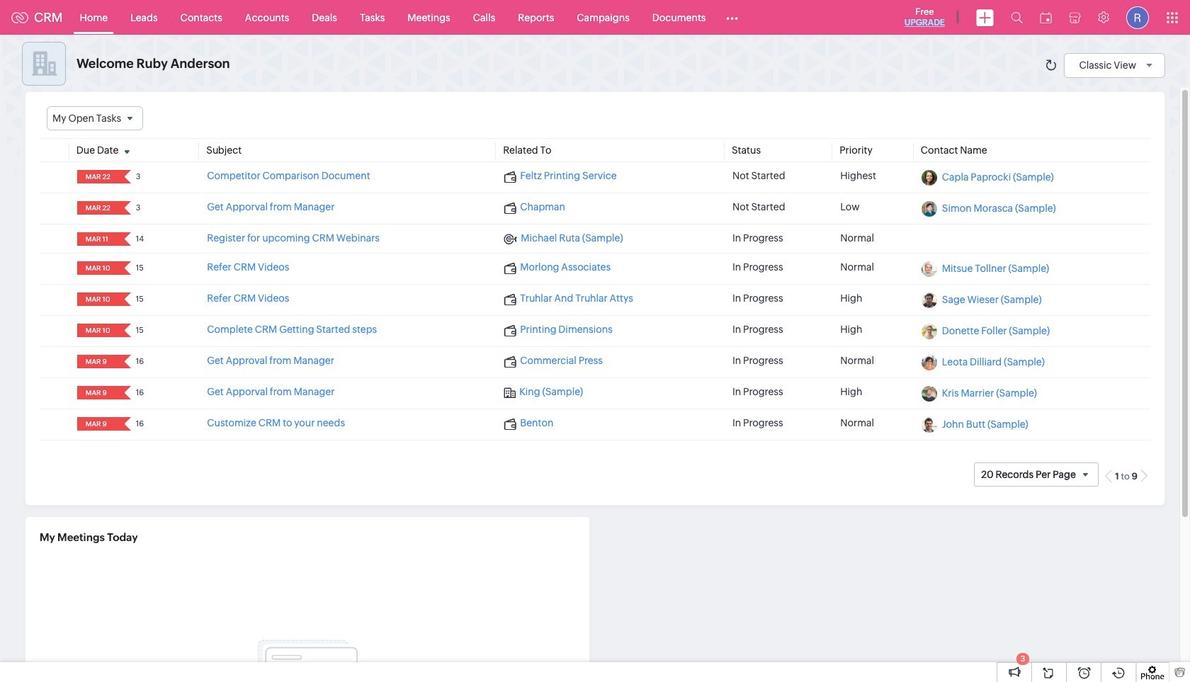 Task type: describe. For each thing, give the bounding box(es) containing it.
search image
[[1011, 11, 1023, 23]]

logo image
[[11, 12, 28, 23]]

create menu image
[[976, 9, 994, 26]]

profile element
[[1118, 0, 1158, 34]]



Task type: locate. For each thing, give the bounding box(es) containing it.
None field
[[47, 106, 143, 130], [81, 170, 115, 184], [81, 201, 115, 215], [81, 232, 115, 246], [81, 262, 115, 275], [81, 293, 115, 306], [81, 324, 115, 337], [81, 355, 115, 369], [81, 386, 115, 400], [81, 417, 115, 431], [47, 106, 143, 130], [81, 170, 115, 184], [81, 201, 115, 215], [81, 232, 115, 246], [81, 262, 115, 275], [81, 293, 115, 306], [81, 324, 115, 337], [81, 355, 115, 369], [81, 386, 115, 400], [81, 417, 115, 431]]

Other Modules field
[[717, 6, 748, 29]]

calendar image
[[1040, 12, 1052, 23]]

create menu element
[[968, 0, 1002, 34]]

search element
[[1002, 0, 1031, 35]]

profile image
[[1126, 6, 1149, 29]]



Task type: vqa. For each thing, say whether or not it's contained in the screenshot.
Calendar IMAGE
yes



